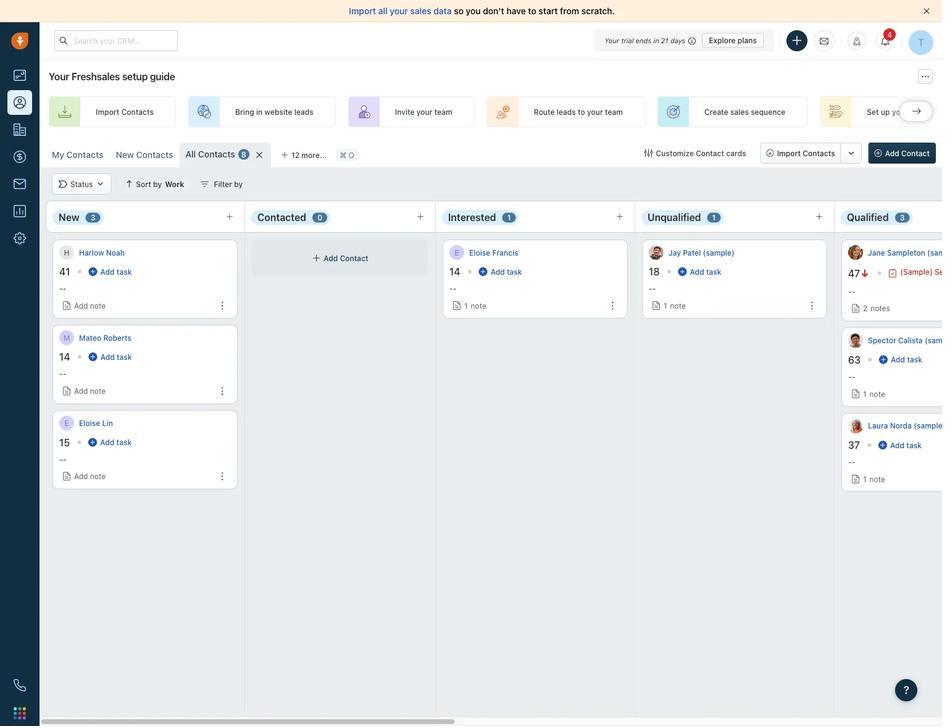 Task type: locate. For each thing, give the bounding box(es) containing it.
add
[[885, 149, 899, 157], [324, 254, 338, 262], [100, 267, 115, 276], [491, 267, 505, 276], [690, 267, 704, 276], [74, 301, 88, 310], [100, 353, 115, 361], [891, 355, 905, 364], [74, 387, 88, 395], [100, 438, 114, 447], [890, 441, 905, 449], [74, 472, 88, 481]]

add task down the noah
[[100, 267, 132, 276]]

you
[[466, 6, 481, 16]]

0 horizontal spatial e
[[64, 419, 69, 427]]

0 horizontal spatial import
[[96, 107, 119, 116]]

1 horizontal spatial eloise
[[469, 248, 490, 257]]

note down eloise lin link
[[90, 472, 106, 481]]

1 horizontal spatial 3
[[900, 213, 905, 222]]

3 right 'qualified'
[[900, 213, 905, 222]]

route
[[534, 107, 555, 116]]

explore
[[709, 36, 736, 45]]

add note button up eloise lin
[[59, 382, 109, 400]]

0 horizontal spatial in
[[256, 107, 263, 116]]

j image
[[848, 245, 863, 260]]

container_wx8msf4aqz5i3rn1 image left customize
[[644, 149, 653, 157]]

(sam for jane sampleton (sam
[[927, 248, 942, 257]]

0 horizontal spatial sales
[[410, 6, 431, 16]]

container_wx8msf4aqz5i3rn1 image down mateo at the top left
[[89, 353, 97, 361]]

1 by from the left
[[153, 180, 162, 188]]

container_wx8msf4aqz5i3rn1 image
[[59, 180, 67, 188], [96, 180, 105, 188], [200, 180, 209, 188], [312, 254, 321, 262], [879, 355, 888, 364], [879, 441, 887, 449]]

by for sort
[[153, 180, 162, 188]]

-- for jay patel (sample)
[[649, 284, 656, 293]]

phone element
[[7, 673, 32, 698]]

2 vertical spatial add note
[[74, 472, 106, 481]]

2 vertical spatial import
[[777, 149, 801, 157]]

task right "15"
[[116, 438, 132, 447]]

container_wx8msf4aqz5i3rn1 image for eloise lin
[[88, 438, 97, 447]]

container_wx8msf4aqz5i3rn1 image
[[644, 149, 653, 157], [89, 267, 97, 276], [479, 267, 488, 276], [678, 267, 687, 276], [889, 269, 897, 277], [89, 353, 97, 361], [88, 438, 97, 447]]

qualified
[[847, 212, 889, 223]]

your
[[390, 6, 408, 16], [417, 107, 433, 116], [587, 107, 603, 116], [892, 107, 908, 116]]

in
[[653, 36, 659, 44], [256, 107, 263, 116]]

0 horizontal spatial import contacts
[[96, 107, 154, 116]]

1 horizontal spatial sales
[[730, 107, 749, 116]]

--
[[59, 284, 66, 293], [449, 284, 456, 293], [649, 284, 656, 293], [848, 287, 855, 296], [59, 370, 66, 378], [848, 372, 855, 381], [59, 455, 66, 464], [848, 458, 855, 466]]

1 horizontal spatial leads
[[557, 107, 576, 116]]

j image
[[649, 245, 664, 260]]

0 horizontal spatial 3
[[91, 213, 95, 222]]

e left eloise francis
[[455, 248, 459, 257]]

3 up harlow
[[91, 213, 95, 222]]

3 add note from the top
[[74, 472, 106, 481]]

note down laura
[[870, 475, 885, 483]]

1 horizontal spatial 14
[[449, 266, 460, 278]]

add note button up mateo at the top left
[[59, 297, 109, 314]]

(sample
[[914, 422, 942, 430]]

import down your freshsales setup guide
[[96, 107, 119, 116]]

create
[[705, 107, 728, 116]]

your
[[605, 36, 619, 44], [49, 71, 69, 82]]

customize contact cards button
[[636, 143, 754, 164]]

guide
[[150, 71, 175, 82]]

14 down m
[[59, 351, 70, 363]]

0 vertical spatial e
[[455, 248, 459, 257]]

add note
[[74, 301, 106, 310], [74, 387, 106, 395], [74, 472, 106, 481]]

by inside button
[[234, 180, 243, 188]]

sort by work
[[136, 180, 184, 188]]

0 horizontal spatial your
[[49, 71, 69, 82]]

import contacts down "setup"
[[96, 107, 154, 116]]

container_wx8msf4aqz5i3rn1 image inside filter by button
[[200, 180, 209, 188]]

container_wx8msf4aqz5i3rn1 image for jay patel (sample)
[[678, 267, 687, 276]]

1 team from the left
[[435, 107, 452, 116]]

to right "route"
[[578, 107, 585, 116]]

team inside the invite your team "link"
[[435, 107, 452, 116]]

your left freshsales
[[49, 71, 69, 82]]

by
[[153, 180, 162, 188], [234, 180, 243, 188]]

import contacts for import contacts button
[[777, 149, 835, 157]]

12 more... button
[[274, 146, 334, 164]]

import left all
[[349, 6, 376, 16]]

task down the francis
[[507, 267, 522, 276]]

leads right website
[[294, 107, 314, 116]]

container_wx8msf4aqz5i3rn1 image down 'eloise francis' link
[[479, 267, 488, 276]]

0 horizontal spatial contact
[[340, 254, 368, 262]]

1 vertical spatial your
[[49, 71, 69, 82]]

0 vertical spatial import contacts
[[96, 107, 154, 116]]

bring in website leads link
[[188, 96, 336, 127]]

all contacts 8
[[186, 149, 246, 159]]

freshsales
[[72, 71, 120, 82]]

0 vertical spatial 14
[[449, 266, 460, 278]]

in left 21
[[653, 36, 659, 44]]

2 team from the left
[[605, 107, 623, 116]]

note down jay
[[670, 301, 686, 310]]

container_wx8msf4aqz5i3rn1 image inside customize contact cards button
[[644, 149, 653, 157]]

new down import contacts link
[[116, 150, 134, 160]]

1 vertical spatial 14
[[59, 351, 70, 363]]

3 for qualified
[[900, 213, 905, 222]]

2 by from the left
[[234, 180, 243, 188]]

task for lin
[[116, 438, 132, 447]]

0 vertical spatial new
[[116, 150, 134, 160]]

47
[[848, 267, 860, 279]]

1 note down laura
[[863, 475, 885, 483]]

jane sampleton (sam link
[[868, 247, 942, 258]]

close image
[[924, 8, 930, 14]]

2 horizontal spatial sales
[[910, 107, 929, 116]]

-- for laura norda (sample
[[848, 458, 855, 466]]

import contacts down sequence
[[777, 149, 835, 157]]

laura norda (sample
[[868, 422, 942, 430]]

1 vertical spatial to
[[578, 107, 585, 116]]

eloise lin link
[[79, 418, 113, 428]]

0 horizontal spatial 14
[[59, 351, 70, 363]]

container_wx8msf4aqz5i3rn1 image left filter
[[200, 180, 209, 188]]

0 vertical spatial add note button
[[59, 297, 109, 314]]

e for 14
[[455, 248, 459, 257]]

-
[[59, 284, 63, 293], [63, 284, 66, 293], [449, 284, 453, 293], [453, 284, 456, 293], [649, 284, 652, 293], [652, 284, 656, 293], [848, 287, 852, 296], [852, 287, 855, 296], [59, 370, 63, 378], [63, 370, 66, 378], [848, 372, 852, 381], [852, 372, 855, 381], [59, 455, 63, 464], [63, 455, 66, 464], [848, 458, 852, 466], [852, 458, 855, 466]]

add note for 14
[[74, 387, 106, 395]]

add task down spector calista (sam link
[[891, 355, 922, 364]]

2 horizontal spatial import
[[777, 149, 801, 157]]

by for filter
[[234, 180, 243, 188]]

1 vertical spatial import contacts
[[777, 149, 835, 157]]

task
[[117, 267, 132, 276], [507, 267, 522, 276], [706, 267, 722, 276], [117, 353, 132, 361], [907, 355, 922, 364], [116, 438, 132, 447], [907, 441, 922, 449]]

task down '(sample)'
[[706, 267, 722, 276]]

container_wx8msf4aqz5i3rn1 image for mateo roberts
[[89, 353, 97, 361]]

invite your team link
[[348, 96, 475, 127]]

h
[[64, 248, 69, 257]]

e
[[455, 248, 459, 257], [64, 419, 69, 427]]

create sales sequence
[[705, 107, 786, 116]]

e up "15"
[[64, 419, 69, 427]]

container_wx8msf4aqz5i3rn1 image down jay
[[678, 267, 687, 276]]

container_wx8msf4aqz5i3rn1 image down jane sampleton (sam link
[[889, 269, 897, 277]]

1 note down 'eloise francis' link
[[464, 301, 486, 310]]

your left trial
[[605, 36, 619, 44]]

add note button for 41
[[59, 297, 109, 314]]

your right invite
[[417, 107, 433, 116]]

0 horizontal spatial to
[[528, 6, 536, 16]]

1 horizontal spatial add contact
[[885, 149, 930, 157]]

route leads to your team
[[534, 107, 623, 116]]

1 horizontal spatial new
[[116, 150, 134, 160]]

task down the noah
[[117, 267, 132, 276]]

eloise left lin
[[79, 419, 100, 427]]

2 3 from the left
[[900, 213, 905, 222]]

by right sort
[[153, 180, 162, 188]]

sales for import
[[410, 6, 431, 16]]

3 for new
[[91, 213, 95, 222]]

import contacts button
[[760, 143, 841, 164]]

leads right "route"
[[557, 107, 576, 116]]

0 vertical spatial your
[[605, 36, 619, 44]]

add note up mateo at the top left
[[74, 301, 106, 310]]

1 vertical spatial eloise
[[79, 419, 100, 427]]

import all your sales data so you don't have to start from scratch.
[[349, 6, 615, 16]]

sales right 'create'
[[730, 107, 749, 116]]

all contacts link
[[186, 148, 235, 161]]

15
[[59, 436, 70, 448]]

add note button
[[59, 297, 109, 314], [59, 382, 109, 400], [59, 468, 109, 485]]

task down roberts
[[117, 353, 132, 361]]

in right bring
[[256, 107, 263, 116]]

eloise left the francis
[[469, 248, 490, 257]]

note up laura
[[870, 389, 885, 398]]

add task down roberts
[[100, 353, 132, 361]]

task down laura norda (sample link
[[907, 441, 922, 449]]

1 vertical spatial import
[[96, 107, 119, 116]]

task down calista
[[907, 355, 922, 364]]

freshworks switcher image
[[14, 707, 26, 719]]

1 horizontal spatial e
[[455, 248, 459, 257]]

1 horizontal spatial import
[[349, 6, 376, 16]]

team
[[435, 107, 452, 116], [605, 107, 623, 116]]

create sales sequence link
[[658, 96, 808, 127]]

1 horizontal spatial contact
[[696, 149, 724, 157]]

jay
[[669, 248, 681, 257]]

new up h
[[59, 212, 79, 223]]

sales left data
[[410, 6, 431, 16]]

add task for calista
[[891, 355, 922, 364]]

task for roberts
[[117, 353, 132, 361]]

0 horizontal spatial by
[[153, 180, 162, 188]]

add note button for 15
[[59, 468, 109, 485]]

1
[[507, 213, 511, 222], [712, 213, 716, 222], [464, 301, 468, 310], [664, 301, 667, 310], [863, 389, 867, 398], [863, 475, 867, 483]]

⌘
[[340, 151, 347, 159]]

container_wx8msf4aqz5i3rn1 image down eloise lin link
[[88, 438, 97, 447]]

1 add note button from the top
[[59, 297, 109, 314]]

1 3 from the left
[[91, 213, 95, 222]]

route leads to your team link
[[487, 96, 645, 127]]

2
[[863, 304, 868, 313]]

add task for noah
[[100, 267, 132, 276]]

sales left pipe
[[910, 107, 929, 116]]

import inside button
[[777, 149, 801, 157]]

setup
[[122, 71, 148, 82]]

14 down interested
[[449, 266, 460, 278]]

eloise for 15
[[79, 419, 100, 427]]

1 vertical spatial in
[[256, 107, 263, 116]]

your right up at the right of page
[[892, 107, 908, 116]]

1 horizontal spatial to
[[578, 107, 585, 116]]

container_wx8msf4aqz5i3rn1 image down harlow
[[89, 267, 97, 276]]

add note for 15
[[74, 472, 106, 481]]

import contacts for import contacts link
[[96, 107, 154, 116]]

leads
[[294, 107, 314, 116], [557, 107, 576, 116]]

s image
[[848, 333, 863, 348]]

sales
[[410, 6, 431, 16], [730, 107, 749, 116], [910, 107, 929, 116]]

add task down laura norda (sample link
[[890, 441, 922, 449]]

note down 'eloise francis' link
[[471, 301, 486, 310]]

0 horizontal spatial eloise
[[79, 419, 100, 427]]

0 horizontal spatial team
[[435, 107, 452, 116]]

add task down the francis
[[491, 267, 522, 276]]

francis
[[492, 248, 518, 257]]

contact for container_wx8msf4aqz5i3rn1 image inside the customize contact cards button
[[696, 149, 724, 157]]

2 vertical spatial add note button
[[59, 468, 109, 485]]

import contacts
[[96, 107, 154, 116], [777, 149, 835, 157]]

0 vertical spatial import
[[349, 6, 376, 16]]

0 horizontal spatial leads
[[294, 107, 314, 116]]

-- for jane sampleton (sam
[[848, 287, 855, 296]]

import down sequence
[[777, 149, 801, 157]]

1 vertical spatial (sam
[[925, 336, 942, 345]]

0 vertical spatial to
[[528, 6, 536, 16]]

your inside "link"
[[417, 107, 433, 116]]

2 add note from the top
[[74, 387, 106, 395]]

cards
[[726, 149, 746, 157]]

(sam for spector calista (sam
[[925, 336, 942, 345]]

add task for lin
[[100, 438, 132, 447]]

1 vertical spatial add note button
[[59, 382, 109, 400]]

import contacts inside import contacts link
[[96, 107, 154, 116]]

(sam
[[927, 248, 942, 257], [925, 336, 942, 345]]

note
[[90, 301, 106, 310], [471, 301, 486, 310], [670, 301, 686, 310], [90, 387, 106, 395], [870, 389, 885, 398], [90, 472, 106, 481], [870, 475, 885, 483]]

container_wx8msf4aqz5i3rn1 image down 0
[[312, 254, 321, 262]]

1 horizontal spatial team
[[605, 107, 623, 116]]

contacted
[[257, 212, 306, 223]]

add note down eloise lin link
[[74, 472, 106, 481]]

add task down jay patel (sample) link
[[690, 267, 722, 276]]

add note button down "15"
[[59, 468, 109, 485]]

(sam right the "sampleton"
[[927, 248, 942, 257]]

import
[[349, 6, 376, 16], [96, 107, 119, 116], [777, 149, 801, 157]]

harlow noah link
[[79, 247, 125, 258]]

1 vertical spatial new
[[59, 212, 79, 223]]

1 note down jay
[[664, 301, 686, 310]]

add task down lin
[[100, 438, 132, 447]]

2 add note button from the top
[[59, 382, 109, 400]]

0 vertical spatial add contact
[[885, 149, 930, 157]]

0 vertical spatial (sam
[[927, 248, 942, 257]]

1 horizontal spatial your
[[605, 36, 619, 44]]

add note up eloise lin
[[74, 387, 106, 395]]

37
[[848, 439, 860, 451]]

0 vertical spatial in
[[653, 36, 659, 44]]

(sam right calista
[[925, 336, 942, 345]]

1 note
[[464, 301, 486, 310], [664, 301, 686, 310], [863, 389, 885, 398], [863, 475, 885, 483]]

to left "start"
[[528, 6, 536, 16]]

1 horizontal spatial by
[[234, 180, 243, 188]]

add task for roberts
[[100, 353, 132, 361]]

contact
[[696, 149, 724, 157], [901, 149, 930, 157], [340, 254, 368, 262]]

-- for harlow noah
[[59, 284, 66, 293]]

laura
[[868, 422, 888, 430]]

import for import contacts button
[[777, 149, 801, 157]]

import contacts inside import contacts button
[[777, 149, 835, 157]]

add task for francis
[[491, 267, 522, 276]]

1 note up laura
[[863, 389, 885, 398]]

0 horizontal spatial add contact
[[324, 254, 368, 262]]

set
[[867, 107, 879, 116]]

1 add note from the top
[[74, 301, 106, 310]]

0 vertical spatial add note
[[74, 301, 106, 310]]

0 horizontal spatial new
[[59, 212, 79, 223]]

0 vertical spatial eloise
[[469, 248, 490, 257]]

3 add note button from the top
[[59, 468, 109, 485]]

1 horizontal spatial import contacts
[[777, 149, 835, 157]]

(sample)
[[703, 248, 735, 257]]

add task
[[100, 267, 132, 276], [491, 267, 522, 276], [690, 267, 722, 276], [100, 353, 132, 361], [891, 355, 922, 364], [100, 438, 132, 447], [890, 441, 922, 449]]

by right filter
[[234, 180, 243, 188]]

calista
[[898, 336, 923, 345]]

new contacts button
[[110, 143, 179, 167], [116, 150, 173, 160]]

jane
[[868, 248, 885, 257]]

1 vertical spatial add note
[[74, 387, 106, 395]]

1 vertical spatial e
[[64, 419, 69, 427]]

l image
[[848, 418, 863, 433]]



Task type: describe. For each thing, give the bounding box(es) containing it.
41
[[59, 266, 70, 278]]

team inside route leads to your team link
[[605, 107, 623, 116]]

sampleton
[[887, 248, 925, 257]]

jay patel (sample) link
[[669, 247, 735, 258]]

send email image
[[820, 36, 829, 46]]

don't
[[483, 6, 504, 16]]

explore plans link
[[702, 33, 764, 48]]

o
[[349, 151, 354, 159]]

-- for eloise lin
[[59, 455, 66, 464]]

container_wx8msf4aqz5i3rn1 image for jane sampleton (sam
[[889, 269, 897, 277]]

container_wx8msf4aqz5i3rn1 image left status
[[59, 180, 67, 188]]

import all your sales data link
[[349, 6, 454, 16]]

container_wx8msf4aqz5i3rn1 image down laura
[[879, 441, 887, 449]]

container_wx8msf4aqz5i3rn1 image for harlow noah
[[89, 267, 97, 276]]

container_wx8msf4aqz5i3rn1 image for eloise francis
[[479, 267, 488, 276]]

e for 15
[[64, 419, 69, 427]]

filter
[[214, 180, 232, 188]]

note up eloise lin
[[90, 387, 106, 395]]

14 for e
[[449, 266, 460, 278]]

pipe
[[931, 107, 942, 116]]

4 link
[[876, 28, 896, 50]]

spector calista (sam
[[868, 336, 942, 345]]

my
[[52, 150, 64, 160]]

your right all
[[390, 6, 408, 16]]

interested
[[448, 212, 496, 223]]

task for calista
[[907, 355, 922, 364]]

m
[[63, 333, 70, 342]]

spector calista (sam link
[[868, 335, 942, 346]]

1 vertical spatial add contact
[[324, 254, 368, 262]]

explore plans
[[709, 36, 757, 45]]

unqualified
[[648, 212, 701, 223]]

your for your freshsales setup guide
[[49, 71, 69, 82]]

start
[[539, 6, 558, 16]]

mateo
[[79, 333, 101, 342]]

your trial ends in 21 days
[[605, 36, 685, 44]]

12 more...
[[291, 151, 327, 159]]

from
[[560, 6, 579, 16]]

4
[[887, 30, 892, 39]]

18
[[649, 266, 660, 278]]

add note for 41
[[74, 301, 106, 310]]

invite your team
[[395, 107, 452, 116]]

mateo roberts link
[[79, 333, 131, 343]]

task for francis
[[507, 267, 522, 276]]

task for patel
[[706, 267, 722, 276]]

spector
[[868, 336, 896, 345]]

harlow noah
[[79, 248, 125, 257]]

status button
[[52, 173, 111, 194]]

1 horizontal spatial in
[[653, 36, 659, 44]]

set up your sales pipe
[[867, 107, 942, 116]]

note up mateo roberts
[[90, 301, 106, 310]]

jane sampleton (sam
[[868, 248, 942, 257]]

filter by
[[214, 180, 243, 188]]

work
[[165, 180, 184, 188]]

your for your trial ends in 21 days
[[605, 36, 619, 44]]

import contacts link
[[49, 96, 176, 127]]

add note button for 14
[[59, 382, 109, 400]]

add inside add contact button
[[885, 149, 899, 157]]

noah
[[106, 248, 125, 257]]

import for import contacts link
[[96, 107, 119, 116]]

contact for container_wx8msf4aqz5i3rn1 icon underneath 0
[[340, 254, 368, 262]]

2 notes
[[863, 304, 890, 313]]

sort
[[136, 180, 151, 188]]

⌘ o
[[340, 151, 354, 159]]

contacts inside button
[[803, 149, 835, 157]]

phone image
[[14, 679, 26, 692]]

12
[[291, 151, 300, 159]]

add contact inside add contact button
[[885, 149, 930, 157]]

notes
[[871, 304, 890, 313]]

2 horizontal spatial contact
[[901, 149, 930, 157]]

customize
[[656, 149, 694, 157]]

14 for m
[[59, 351, 70, 363]]

-- for eloise francis
[[449, 284, 456, 293]]

up
[[881, 107, 890, 116]]

container_wx8msf4aqz5i3rn1 image down the spector
[[879, 355, 888, 364]]

trial
[[621, 36, 634, 44]]

what's new image
[[853, 37, 861, 46]]

website
[[265, 107, 292, 116]]

import contacts group
[[760, 143, 862, 164]]

your right "route"
[[587, 107, 603, 116]]

status
[[70, 180, 93, 188]]

eloise lin
[[79, 419, 113, 427]]

invite
[[395, 107, 415, 116]]

customize contact cards
[[656, 149, 746, 157]]

all
[[186, 149, 196, 159]]

1 leads from the left
[[294, 107, 314, 116]]

bring
[[235, 107, 254, 116]]

filter by button
[[192, 173, 251, 194]]

Search your CRM... text field
[[54, 30, 178, 51]]

eloise for 14
[[469, 248, 490, 257]]

add task for norda
[[890, 441, 922, 449]]

lin
[[102, 419, 113, 427]]

roberts
[[103, 333, 131, 342]]

bring in website leads
[[235, 107, 314, 116]]

new for new contacts
[[116, 150, 134, 160]]

add contact button
[[869, 143, 936, 164]]

task for norda
[[907, 441, 922, 449]]

mateo roberts
[[79, 333, 131, 342]]

add task for patel
[[690, 267, 722, 276]]

new for new
[[59, 212, 79, 223]]

63
[[848, 354, 861, 366]]

eloise francis link
[[469, 247, 518, 258]]

have
[[507, 6, 526, 16]]

2 leads from the left
[[557, 107, 576, 116]]

-- for spector calista (sam
[[848, 372, 855, 381]]

all
[[378, 6, 388, 16]]

21
[[661, 36, 669, 44]]

task for noah
[[117, 267, 132, 276]]

jay patel (sample)
[[669, 248, 735, 257]]

days
[[670, 36, 685, 44]]

patel
[[683, 248, 701, 257]]

8
[[241, 150, 246, 159]]

data
[[434, 6, 452, 16]]

container_wx8msf4aqz5i3rn1 image right status
[[96, 180, 105, 188]]

more...
[[302, 151, 327, 159]]

-- for mateo roberts
[[59, 370, 66, 378]]

sales for set
[[910, 107, 929, 116]]

so
[[454, 6, 464, 16]]

norda
[[890, 422, 912, 430]]

plans
[[738, 36, 757, 45]]



Task type: vqa. For each thing, say whether or not it's contained in the screenshot.
Laura Norda (sample)
no



